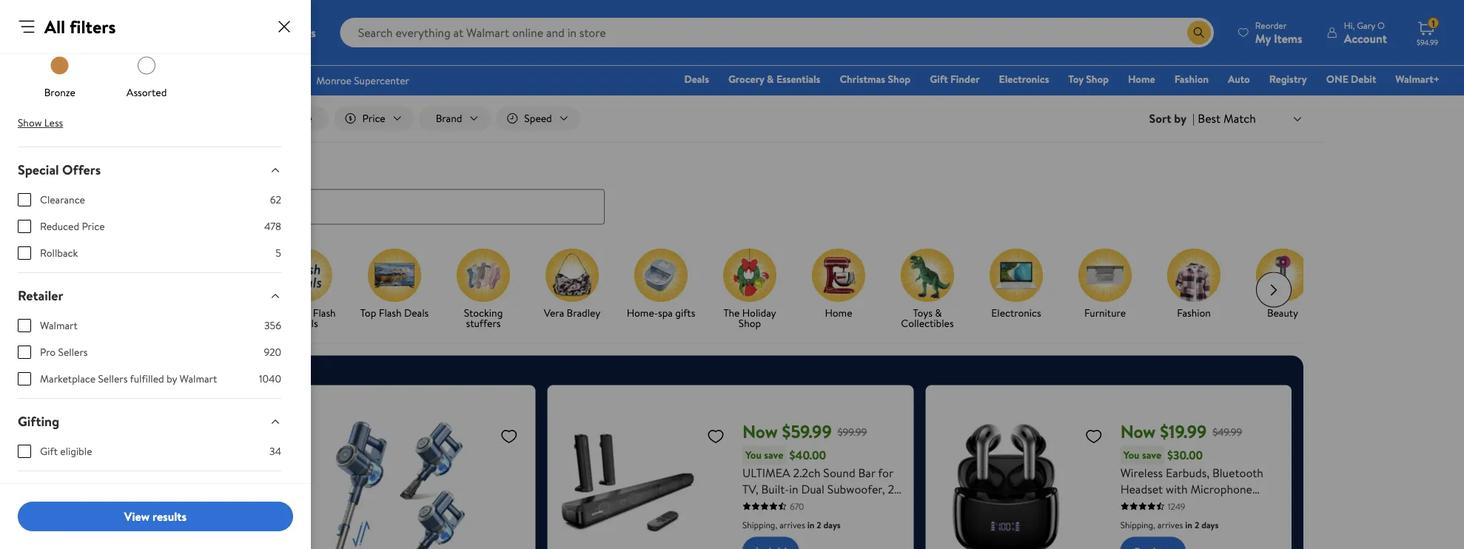 Task type: locate. For each thing, give the bounding box(es) containing it.
stereo
[[1120, 530, 1154, 546]]

0 vertical spatial electronics
[[999, 72, 1049, 86]]

1 vertical spatial home
[[825, 305, 852, 320]]

built-
[[761, 481, 789, 497]]

0 horizontal spatial by
[[167, 372, 177, 386]]

1 shipping, arrives in 2 days from the left
[[742, 519, 841, 531]]

hdmi-
[[742, 546, 778, 549]]

1 vertical spatial sellers
[[98, 372, 128, 386]]

toys
[[913, 305, 933, 320]]

gift inside all filters dialog
[[40, 444, 58, 459]]

shipping, arrives in 2 days down 1249
[[1120, 519, 1219, 531]]

1 shipping, from the left
[[742, 519, 777, 531]]

2 you from the left
[[1123, 448, 1140, 462]]

shipping, arrives in 2 days down 670
[[742, 519, 841, 531]]

the holiday shop
[[723, 305, 776, 330]]

, left ipx7
[[1196, 497, 1199, 513]]

0 horizontal spatial :
[[765, 38, 768, 55]]

1 save from the left
[[764, 448, 783, 462]]

flash inside shop all flash deals
[[313, 305, 336, 320]]

for left sports
[[1214, 530, 1229, 546]]

the holiday shop image
[[723, 248, 776, 302]]

fashion image
[[1167, 248, 1221, 302]]

0 vertical spatial home link
[[1121, 71, 1162, 87]]

deals right 356
[[293, 316, 318, 330]]

in inside now $19.99 group
[[1185, 519, 1192, 531]]

1 horizontal spatial 1
[[1432, 17, 1435, 29]]

1 horizontal spatial save
[[1142, 448, 1161, 462]]

separable
[[761, 497, 811, 513]]

in up 670
[[789, 481, 798, 497]]

2 : from the left
[[799, 38, 802, 55]]

flash deals image
[[279, 248, 332, 302]]

days down 03
[[742, 60, 759, 73]]

2 for now $59.99
[[817, 519, 821, 531]]

bar,
[[844, 530, 864, 546]]

timer containing 03
[[152, 27, 1312, 83]]

gift left eligible
[[40, 444, 58, 459]]

1 arrives from the left
[[780, 519, 805, 531]]

fashion up |
[[1174, 72, 1209, 86]]

2 shipping, arrives in 2 days from the left
[[1120, 519, 1219, 531]]

you for now $19.99
[[1123, 448, 1140, 462]]

days for now $19.99
[[1201, 519, 1219, 531]]

home link
[[1121, 71, 1162, 87], [800, 248, 877, 321]]

Search in Flash Deals search field
[[158, 189, 605, 225]]

by right fulfilled
[[167, 372, 177, 386]]

2 horizontal spatial flash
[[584, 41, 624, 66]]

home
[[1128, 72, 1155, 86], [825, 305, 852, 320]]

09
[[808, 34, 829, 59]]

arrives down 1249
[[1158, 519, 1183, 531]]

bluetooth up ipx7
[[1212, 465, 1263, 481]]

Search search field
[[340, 18, 1214, 47]]

10
[[775, 34, 792, 59]]

pro sellers
[[40, 345, 88, 359]]

offers
[[62, 161, 101, 179]]

: right 09
[[834, 38, 837, 55]]

0 horizontal spatial sellers
[[58, 345, 88, 359]]

1 now from the left
[[742, 419, 778, 444]]

shipping, for now $59.99
[[742, 519, 777, 531]]

sellers left fulfilled
[[98, 372, 128, 386]]

356
[[264, 318, 281, 333]]

home up sort
[[1128, 72, 1155, 86]]

2.2ch
[[793, 465, 821, 481]]

1249
[[1168, 500, 1185, 513]]

1 vertical spatial 1
[[754, 497, 758, 513]]

deals
[[628, 41, 671, 66], [684, 72, 709, 86], [404, 305, 429, 320], [293, 316, 318, 330]]

results
[[152, 508, 187, 525]]

shipping, arrives in 2 days
[[742, 519, 841, 531], [1120, 519, 1219, 531]]

special offers button
[[6, 147, 293, 192]]

now inside group
[[1120, 419, 1156, 444]]

, inside you save $40.00 ultimea 2.2ch sound bar for tv, built-in dual subwoofer, 2 in 1 separable bluetooth 5.3 soundbar , bassmax adjustable tv surround sound bar, hdmi-arc/optica
[[794, 513, 796, 530]]

you save $30.00 wireless earbuds, bluetooth headset with microphone touch control , ipx7 waterproof, high-fidelity stereo earphones for sports and work，compatible
[[1120, 447, 1265, 549]]

0 horizontal spatial now
[[742, 419, 778, 444]]

5.3
[[868, 497, 883, 513]]

stocking stuffers
[[464, 305, 503, 330]]

0 vertical spatial walmart
[[40, 318, 78, 333]]

in-
[[277, 111, 289, 125]]

2 arrives from the left
[[1158, 519, 1183, 531]]

03
[[739, 34, 759, 59]]

1 : from the left
[[765, 38, 768, 55]]

2 shipping, from the left
[[1120, 519, 1155, 531]]

3 : from the left
[[834, 38, 837, 55]]

electronics image
[[990, 248, 1043, 302]]

add to favorites list, wireless earbuds, bluetooth headset with microphone touch control , ipx7 waterproof, high-fidelity stereo earphones for sports and work，compatible with iphone 13 pro max xs xr samsung android image
[[1085, 427, 1103, 445]]

0 vertical spatial electronics link
[[992, 71, 1056, 87]]

arrives for $19.99
[[1158, 519, 1183, 531]]

1 horizontal spatial for
[[1214, 530, 1229, 546]]

shipping,
[[742, 519, 777, 531], [1120, 519, 1155, 531]]

for
[[878, 465, 893, 481], [1214, 530, 1229, 546]]

save up wireless
[[1142, 448, 1161, 462]]

walmart up pro sellers
[[40, 318, 78, 333]]

2 inside now $19.99 group
[[1195, 519, 1199, 531]]

2 save from the left
[[1142, 448, 1161, 462]]

0 horizontal spatial 2
[[817, 519, 821, 531]]

arrives down 670
[[780, 519, 805, 531]]

gift left finder
[[930, 72, 948, 86]]

shop down the holiday shop image
[[739, 316, 761, 330]]

fashion
[[1174, 72, 1209, 86], [1177, 305, 1211, 320]]

1 vertical spatial sound
[[809, 530, 841, 546]]

1 horizontal spatial &
[[935, 305, 942, 320]]

1 up $94.99
[[1432, 17, 1435, 29]]

save for $59.99
[[764, 448, 783, 462]]

view
[[124, 508, 150, 525]]

days for now $59.99
[[823, 519, 841, 531]]

add to cart image
[[748, 543, 766, 549]]

shop inside 'link'
[[1086, 72, 1109, 86]]

group
[[181, 397, 524, 549]]

0 horizontal spatial save
[[764, 448, 783, 462]]

0 horizontal spatial gift
[[40, 444, 58, 459]]

all filters
[[44, 14, 116, 39]]

deals link
[[678, 71, 716, 87]]

0 horizontal spatial you
[[745, 448, 762, 462]]

None search field
[[140, 161, 1324, 225]]

|
[[1193, 110, 1195, 127]]

: right 03
[[765, 38, 768, 55]]

:
[[765, 38, 768, 55], [799, 38, 802, 55], [834, 38, 837, 55]]

1
[[1432, 17, 1435, 29], [754, 497, 758, 513]]

assorted button
[[127, 52, 167, 99]]

2 horizontal spatial :
[[834, 38, 837, 55]]

vera
[[544, 305, 564, 320]]

0 horizontal spatial walmart
[[40, 318, 78, 333]]

: inside 03 : days
[[765, 38, 768, 55]]

for inside you save $40.00 ultimea 2.2ch sound bar for tv, built-in dual subwoofer, 2 in 1 separable bluetooth 5.3 soundbar , bassmax adjustable tv surround sound bar, hdmi-arc/optica
[[878, 465, 893, 481]]

0 horizontal spatial shipping,
[[742, 519, 777, 531]]

you inside you save $40.00 ultimea 2.2ch sound bar for tv, built-in dual subwoofer, 2 in 1 separable bluetooth 5.3 soundbar , bassmax adjustable tv surround sound bar, hdmi-arc/optica
[[745, 448, 762, 462]]

0 horizontal spatial days
[[742, 60, 759, 73]]

home-
[[627, 305, 658, 320]]

store
[[289, 111, 312, 125]]

stocking stuffers image
[[457, 248, 510, 302]]

1 horizontal spatial you
[[1123, 448, 1140, 462]]

gift eligible
[[40, 444, 92, 459]]

clearance
[[40, 192, 85, 207]]

pro
[[40, 345, 56, 359]]

1 vertical spatial home link
[[800, 248, 877, 321]]

walmart right fulfilled
[[180, 372, 217, 386]]

close panel image
[[275, 18, 293, 36]]

price
[[82, 219, 105, 234]]

view results button
[[18, 502, 293, 531]]

1 vertical spatial gift
[[40, 444, 58, 459]]

show less button
[[6, 111, 75, 135]]

special
[[18, 161, 59, 179]]

0 vertical spatial home
[[1128, 72, 1155, 86]]

by left |
[[1174, 110, 1187, 127]]

electronics down the electronics image
[[991, 305, 1041, 320]]

in right end on the left top
[[708, 41, 721, 66]]

0 vertical spatial by
[[1174, 110, 1187, 127]]

1 you from the left
[[745, 448, 762, 462]]

toy shop link
[[1062, 71, 1115, 87]]

gift
[[930, 72, 948, 86], [40, 444, 58, 459]]

home down home image on the right of the page
[[825, 305, 852, 320]]

all
[[301, 305, 310, 320]]

1 vertical spatial fashion
[[1177, 305, 1211, 320]]

sort and filter section element
[[140, 95, 1324, 142]]

shop all flash deals
[[276, 305, 336, 330]]

1 horizontal spatial 2
[[888, 481, 894, 497]]

shop right toy
[[1086, 72, 1109, 86]]

& left hours
[[767, 72, 774, 86]]

0 horizontal spatial ,
[[794, 513, 796, 530]]

1 horizontal spatial gift
[[930, 72, 948, 86]]

in down 1249
[[1185, 519, 1192, 531]]

shipping, up add to cart image
[[742, 519, 777, 531]]

arrives for $59.99
[[780, 519, 805, 531]]

arrives inside now $19.99 group
[[1158, 519, 1183, 531]]

retailer
[[18, 286, 63, 305]]

filters
[[70, 14, 116, 39]]

days left bar,
[[823, 519, 841, 531]]

1 horizontal spatial shipping, arrives in 2 days
[[1120, 519, 1219, 531]]

1 horizontal spatial now
[[1120, 419, 1156, 444]]

0 vertical spatial &
[[767, 72, 774, 86]]

now up ultimea
[[742, 419, 778, 444]]

2 horizontal spatial days
[[1201, 519, 1219, 531]]

fulfilled
[[130, 372, 164, 386]]

1 horizontal spatial ,
[[1196, 497, 1199, 513]]

1 horizontal spatial flash
[[379, 305, 402, 320]]

1 horizontal spatial sellers
[[98, 372, 128, 386]]

2 horizontal spatial 2
[[1195, 519, 1199, 531]]

1 horizontal spatial by
[[1174, 110, 1187, 127]]

bluetooth up bar,
[[814, 497, 865, 513]]

flash deals end in
[[584, 41, 721, 66]]

less
[[44, 115, 63, 130]]

vera bradley link
[[534, 248, 611, 321]]

bronze button
[[44, 52, 75, 99]]

shop right 'christmas'
[[888, 72, 911, 86]]

you up wireless
[[1123, 448, 1140, 462]]

grocery & essentials link
[[722, 71, 827, 87]]

electronics left toy
[[999, 72, 1049, 86]]

0 horizontal spatial flash
[[313, 305, 336, 320]]

reduced
[[40, 219, 79, 234]]

in
[[708, 41, 721, 66], [789, 481, 798, 497], [742, 497, 752, 513], [807, 519, 814, 531], [1185, 519, 1192, 531]]

0 vertical spatial 1
[[1432, 17, 1435, 29]]

auto
[[1228, 72, 1250, 86]]

None checkbox
[[18, 193, 31, 207], [18, 220, 31, 233], [18, 319, 31, 332], [18, 193, 31, 207], [18, 220, 31, 233], [18, 319, 31, 332]]

save inside you save $40.00 ultimea 2.2ch sound bar for tv, built-in dual subwoofer, 2 in 1 separable bluetooth 5.3 soundbar , bassmax adjustable tv surround sound bar, hdmi-arc/optica
[[764, 448, 783, 462]]

0 vertical spatial for
[[878, 465, 893, 481]]

1 horizontal spatial :
[[799, 38, 802, 55]]

, down 670
[[794, 513, 796, 530]]

1 vertical spatial walmart
[[180, 372, 217, 386]]

rollback
[[40, 246, 78, 260]]

0 horizontal spatial arrives
[[780, 519, 805, 531]]

2 now from the left
[[1120, 419, 1156, 444]]

stocking stuffers link
[[445, 248, 522, 331]]

stuffers
[[466, 316, 501, 330]]

& right toys
[[935, 305, 942, 320]]

0 horizontal spatial shipping, arrives in 2 days
[[742, 519, 841, 531]]

benefit programs button
[[6, 472, 293, 517]]

& inside grocery & essentials 'link'
[[767, 72, 774, 86]]

save inside you save $30.00 wireless earbuds, bluetooth headset with microphone touch control , ipx7 waterproof, high-fidelity stereo earphones for sports and work，compatible
[[1142, 448, 1161, 462]]

1 left built- on the right bottom of the page
[[754, 497, 758, 513]]

by inside sort and filter section element
[[1174, 110, 1187, 127]]

1 horizontal spatial walmart
[[180, 372, 217, 386]]

now $59.99 $99.99
[[742, 419, 867, 444]]

fashion down fashion image
[[1177, 305, 1211, 320]]

09 : min
[[808, 34, 837, 73]]

days inside now $19.99 group
[[1201, 519, 1219, 531]]

shipping, down the touch
[[1120, 519, 1155, 531]]

shop all flash deals link
[[267, 248, 344, 331]]

1 horizontal spatial home
[[1128, 72, 1155, 86]]

0 vertical spatial sound
[[823, 465, 855, 481]]

deals left end on the left top
[[628, 41, 671, 66]]

shipping, inside now $19.99 group
[[1120, 519, 1155, 531]]

flash
[[584, 41, 624, 66], [313, 305, 336, 320], [379, 305, 402, 320]]

collectibles
[[901, 316, 954, 330]]

furniture link
[[1067, 248, 1144, 321]]

0 horizontal spatial for
[[878, 465, 893, 481]]

0 horizontal spatial bluetooth
[[814, 497, 865, 513]]

1 vertical spatial by
[[167, 372, 177, 386]]

1 vertical spatial &
[[935, 305, 942, 320]]

,
[[1196, 497, 1199, 513], [794, 513, 796, 530]]

: inside 09 : min
[[834, 38, 837, 55]]

& inside the "toys & collectibles"
[[935, 305, 942, 320]]

1 horizontal spatial arrives
[[1158, 519, 1183, 531]]

save up ultimea
[[764, 448, 783, 462]]

shipping, arrives in 2 days inside now $19.99 group
[[1120, 519, 1219, 531]]

sound
[[823, 465, 855, 481], [809, 530, 841, 546]]

beauty image
[[1256, 248, 1309, 302]]

sound left bar,
[[809, 530, 841, 546]]

2 inside you save $40.00 ultimea 2.2ch sound bar for tv, built-in dual subwoofer, 2 in 1 separable bluetooth 5.3 soundbar , bassmax adjustable tv surround sound bar, hdmi-arc/optica
[[888, 481, 894, 497]]

timer
[[152, 27, 1312, 83]]

sellers
[[58, 345, 88, 359], [98, 372, 128, 386]]

shop left all
[[276, 305, 298, 320]]

1 vertical spatial for
[[1214, 530, 1229, 546]]

1 horizontal spatial days
[[823, 519, 841, 531]]

0 horizontal spatial 1
[[754, 497, 758, 513]]

waterproof,
[[1120, 513, 1182, 530]]

all filters dialog
[[0, 0, 311, 549]]

essentials
[[776, 72, 820, 86]]

670
[[790, 500, 804, 513]]

& for grocery
[[767, 72, 774, 86]]

sports
[[1232, 530, 1265, 546]]

days down ipx7
[[1201, 519, 1219, 531]]

0 vertical spatial sellers
[[58, 345, 88, 359]]

sound left bar
[[823, 465, 855, 481]]

0 vertical spatial gift
[[930, 72, 948, 86]]

sellers right pro
[[58, 345, 88, 359]]

$94.99
[[1417, 37, 1438, 47]]

marketplace sellers fulfilled by walmart
[[40, 372, 217, 386]]

: right '10'
[[799, 38, 802, 55]]

now up wireless
[[1120, 419, 1156, 444]]

home image
[[812, 248, 865, 302]]

0 horizontal spatial home
[[825, 305, 852, 320]]

1 vertical spatial electronics
[[991, 305, 1041, 320]]

shop inside "the holiday shop"
[[739, 316, 761, 330]]

debit
[[1351, 72, 1376, 86]]

assorted
[[127, 85, 167, 99]]

tv,
[[742, 481, 758, 497]]

you up ultimea
[[745, 448, 762, 462]]

1 horizontal spatial shipping,
[[1120, 519, 1155, 531]]

for right bar
[[878, 465, 893, 481]]

0 horizontal spatial &
[[767, 72, 774, 86]]

you inside you save $30.00 wireless earbuds, bluetooth headset with microphone touch control , ipx7 waterproof, high-fidelity stereo earphones for sports and work，compatible
[[1123, 448, 1140, 462]]

None checkbox
[[18, 246, 31, 260], [18, 346, 31, 359], [18, 372, 31, 386], [18, 445, 31, 458], [18, 246, 31, 260], [18, 346, 31, 359], [18, 372, 31, 386], [18, 445, 31, 458]]

1 horizontal spatial bluetooth
[[1212, 465, 1263, 481]]

1 vertical spatial bluetooth
[[814, 497, 865, 513]]

0 vertical spatial bluetooth
[[1212, 465, 1263, 481]]



Task type: vqa. For each thing, say whether or not it's contained in the screenshot.
top Color
no



Task type: describe. For each thing, give the bounding box(es) containing it.
03 : days
[[739, 34, 768, 73]]

bluetooth inside you save $30.00 wireless earbuds, bluetooth headset with microphone touch control , ipx7 waterproof, high-fidelity stereo earphones for sports and work，compatible
[[1212, 465, 1263, 481]]

vera bradley
[[544, 305, 601, 320]]

marketplace
[[40, 372, 96, 386]]

$99.99
[[838, 425, 867, 439]]

920
[[264, 345, 281, 359]]

deals down end on the left top
[[684, 72, 709, 86]]

high-
[[1185, 513, 1214, 530]]

0 vertical spatial fashion link
[[1168, 71, 1215, 87]]

earbuds,
[[1166, 465, 1210, 481]]

37
[[844, 34, 862, 59]]

show less
[[18, 115, 63, 130]]

walmart+ link
[[1389, 71, 1446, 87]]

flash inside top flash deals link
[[379, 305, 402, 320]]

2 for now $19.99
[[1195, 519, 1199, 531]]

view results
[[124, 508, 187, 525]]

deals down top flash deals "image"
[[404, 305, 429, 320]]

christmas shop
[[840, 72, 911, 86]]

min
[[813, 60, 827, 73]]

you save $40.00 ultimea 2.2ch sound bar for tv, built-in dual subwoofer, 2 in 1 separable bluetooth 5.3 soundbar , bassmax adjustable tv surround sound bar, hdmi-arc/optica
[[742, 447, 899, 549]]

grocery
[[728, 72, 764, 86]]

flash inside timer
[[584, 41, 624, 66]]

in right surround
[[807, 519, 814, 531]]

color group
[[18, 0, 281, 105]]

with
[[1166, 481, 1188, 497]]

by inside retailer group
[[167, 372, 177, 386]]

5
[[276, 246, 281, 260]]

shipping, arrives in 2 days for $19.99
[[1120, 519, 1219, 531]]

deals inside timer
[[628, 41, 671, 66]]

walmart+
[[1396, 72, 1440, 86]]

touch
[[1120, 497, 1151, 513]]

top flash deals link
[[356, 248, 433, 321]]

home-spa gifts image
[[634, 248, 688, 302]]

$19.99
[[1160, 419, 1207, 444]]

ultimea
[[742, 465, 790, 481]]

flash deals end in 3 days 10 hours 9 minutes 37 seconds element
[[584, 41, 721, 66]]

sec
[[846, 60, 859, 73]]

: for 09
[[834, 38, 837, 55]]

shop all image
[[190, 248, 244, 302]]

sellers for marketplace
[[98, 372, 128, 386]]

gift for gift finder
[[930, 72, 948, 86]]

in inside timer
[[708, 41, 721, 66]]

special offers
[[18, 161, 101, 179]]

478
[[264, 219, 281, 234]]

shipping, arrives in 2 days for $59.99
[[742, 519, 841, 531]]

top flash deals image
[[368, 248, 421, 302]]

62
[[270, 192, 281, 207]]

special offers group
[[18, 192, 281, 272]]

1 vertical spatial fashion link
[[1155, 248, 1232, 321]]

programs
[[64, 485, 119, 503]]

: for 03
[[765, 38, 768, 55]]

earphones
[[1157, 530, 1211, 546]]

toy shop
[[1068, 72, 1109, 86]]

save for $19.99
[[1142, 448, 1161, 462]]

soundbar
[[742, 513, 791, 530]]

retailer group
[[18, 318, 281, 398]]

beauty link
[[1244, 248, 1321, 321]]

walmart image
[[24, 21, 120, 44]]

end
[[675, 41, 703, 66]]

bronze
[[44, 85, 75, 99]]

top flash deals
[[360, 305, 429, 320]]

, inside you save $30.00 wireless earbuds, bluetooth headset with microphone touch control , ipx7 waterproof, high-fidelity stereo earphones for sports and work，compatible
[[1196, 497, 1199, 513]]

days inside 03 : days
[[742, 60, 759, 73]]

now $19.99 $49.99
[[1120, 419, 1242, 444]]

now for now $19.99
[[1120, 419, 1156, 444]]

sellers for pro
[[58, 345, 88, 359]]

you for now $59.99
[[745, 448, 762, 462]]

beauty
[[1267, 305, 1298, 320]]

surround
[[759, 530, 806, 546]]

0 vertical spatial fashion
[[1174, 72, 1209, 86]]

gift for gift eligible
[[40, 444, 58, 459]]

& for toys
[[935, 305, 942, 320]]

gifts
[[675, 305, 695, 320]]

now for now $59.99
[[742, 419, 778, 444]]

one debit
[[1326, 72, 1376, 86]]

Walmart Site-Wide search field
[[340, 18, 1214, 47]]

ipx7
[[1202, 497, 1225, 513]]

bassmax
[[799, 513, 843, 530]]

in-store button
[[248, 107, 328, 130]]

headset
[[1120, 481, 1163, 497]]

sort by |
[[1149, 110, 1195, 127]]

in-store
[[277, 111, 312, 125]]

$49.99
[[1213, 425, 1242, 439]]

deals inside shop all flash deals
[[293, 316, 318, 330]]

add to favorites list, ultimea 2.2ch sound bar for tv, built-in dual subwoofer, 2 in 1 separable bluetooth 5.3 soundbar , bassmax adjustable tv surround sound bar, hdmi-arc/optical/aux home theater speakers, wall mount image
[[707, 427, 725, 445]]

benefit programs
[[18, 485, 119, 503]]

all
[[44, 14, 65, 39]]

control
[[1154, 497, 1193, 513]]

reduced price
[[40, 219, 105, 234]]

bar
[[858, 465, 875, 481]]

in left built- on the right bottom of the page
[[742, 497, 752, 513]]

fidelity
[[1214, 513, 1252, 530]]

home-spa gifts
[[627, 305, 695, 320]]

add to favorites list, prettycare cordless stick vacuum cleaner lightweight for carpet floor pet hair w200 image
[[500, 427, 518, 445]]

adjustable
[[846, 513, 899, 530]]

retailer button
[[6, 273, 293, 318]]

gifting button
[[6, 399, 293, 444]]

for inside you save $30.00 wireless earbuds, bluetooth headset with microphone touch control , ipx7 waterproof, high-fidelity stereo earphones for sports and work，compatible
[[1214, 530, 1229, 546]]

the
[[723, 305, 740, 320]]

$40.00
[[789, 447, 826, 463]]

1 horizontal spatial home link
[[1121, 71, 1162, 87]]

$30.00
[[1167, 447, 1203, 463]]

$59.99
[[782, 419, 832, 444]]

one
[[1326, 72, 1348, 86]]

1 vertical spatial electronics link
[[978, 248, 1055, 321]]

now $19.99 group
[[937, 397, 1280, 549]]

next slide for chipmodulewithimages list image
[[1256, 272, 1292, 308]]

eligible
[[60, 444, 92, 459]]

the holiday shop link
[[711, 248, 788, 331]]

37 sec
[[844, 34, 862, 73]]

vera bradley image
[[546, 248, 599, 302]]

1 inside you save $40.00 ultimea 2.2ch sound bar for tv, built-in dual subwoofer, 2 in 1 separable bluetooth 5.3 soundbar , bassmax adjustable tv surround sound bar, hdmi-arc/optica
[[754, 497, 758, 513]]

0 horizontal spatial home link
[[800, 248, 877, 321]]

bluetooth inside you save $40.00 ultimea 2.2ch sound bar for tv, built-in dual subwoofer, 2 in 1 separable bluetooth 5.3 soundbar , bassmax adjustable tv surround sound bar, hdmi-arc/optica
[[814, 497, 865, 513]]

furniture
[[1084, 305, 1126, 320]]

gift finder link
[[923, 71, 986, 87]]

furniture image
[[1078, 248, 1132, 302]]

toys & collectibles image
[[901, 248, 954, 302]]

shop inside shop all flash deals
[[276, 305, 298, 320]]

grocery & essentials
[[728, 72, 820, 86]]

shipping, for now $19.99
[[1120, 519, 1155, 531]]

toy
[[1068, 72, 1084, 86]]

benefit
[[18, 485, 61, 503]]

1040
[[259, 372, 281, 386]]



